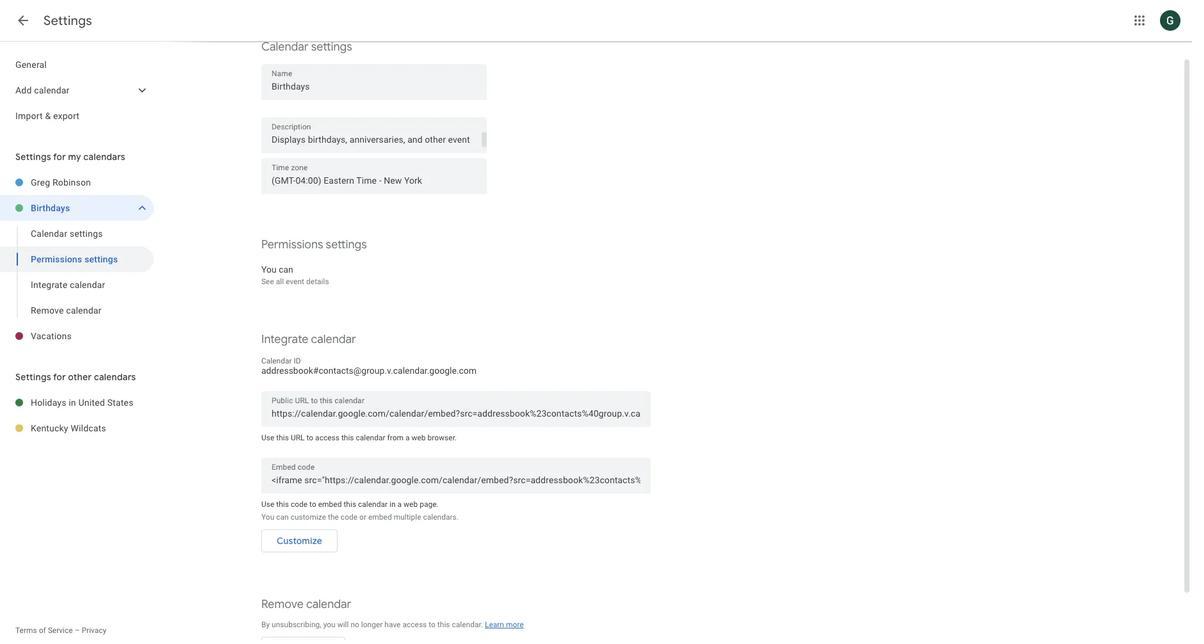 Task type: describe. For each thing, give the bounding box(es) containing it.
web for browser.
[[412, 434, 426, 443]]

kentucky wildcats
[[31, 424, 106, 434]]

1 horizontal spatial integrate calendar
[[261, 333, 356, 347]]

this up you can customize the code or embed multiple calendars.
[[344, 500, 356, 509]]

settings for other calendars
[[15, 372, 136, 383]]

1 horizontal spatial code
[[341, 513, 358, 522]]

privacy link
[[82, 627, 107, 636]]

event
[[286, 277, 304, 286]]

0 vertical spatial code
[[291, 500, 308, 509]]

integrate calendar inside "settings for my calendars" tree
[[31, 280, 105, 290]]

settings for settings for other calendars
[[15, 372, 51, 383]]

–
[[75, 627, 80, 636]]

use this code to embed this calendar in a web page.
[[261, 500, 439, 509]]

this left from
[[341, 434, 354, 443]]

you can see all event details
[[261, 265, 329, 286]]

1 vertical spatial in
[[390, 500, 396, 509]]

the
[[328, 513, 339, 522]]

calendar.
[[452, 621, 483, 630]]

greg robinson
[[31, 177, 91, 188]]

have
[[385, 621, 401, 630]]

2 vertical spatial to
[[429, 621, 436, 630]]

vacations
[[31, 331, 72, 342]]

settings for my calendars tree
[[0, 170, 154, 349]]

my
[[68, 151, 81, 163]]

go back image
[[15, 13, 31, 28]]

remove inside "settings for my calendars" tree
[[31, 306, 64, 316]]

united
[[78, 398, 105, 408]]

robinson
[[52, 177, 91, 188]]

permissions settings inside "settings for my calendars" tree
[[31, 254, 118, 265]]

for for my
[[53, 151, 66, 163]]

remove calendar inside "settings for my calendars" tree
[[31, 306, 102, 316]]

to for code
[[310, 500, 316, 509]]

import & export
[[15, 111, 79, 121]]

for for other
[[53, 372, 66, 383]]

web for page.
[[404, 500, 418, 509]]

or
[[359, 513, 366, 522]]

1 horizontal spatial remove
[[261, 598, 304, 613]]

calendar up vacations tree item
[[66, 306, 102, 316]]

1 horizontal spatial embed
[[368, 513, 392, 522]]

other
[[68, 372, 92, 383]]

by unsubscribing, you will no longer have access to this calendar. learn more
[[261, 621, 524, 630]]

calendar inside group
[[31, 229, 67, 239]]

use for use this url to access this calendar from a web browser.
[[261, 434, 274, 443]]

this up "customize"
[[276, 500, 289, 509]]

Displays birthdays, anniversaries, and other event dates of people in Google Contacts. text field
[[261, 132, 487, 147]]

1 vertical spatial access
[[403, 621, 427, 630]]

page.
[[420, 500, 439, 509]]

kentucky wildcats link
[[31, 416, 154, 441]]

of
[[39, 627, 46, 636]]

group containing calendar settings
[[0, 221, 154, 324]]

details
[[306, 277, 329, 286]]

holidays in united states
[[31, 398, 133, 408]]

calendar up or
[[358, 500, 388, 509]]

add calendar
[[15, 85, 70, 95]]

greg robinson tree item
[[0, 170, 154, 195]]

addressbook#contacts@group.v.calendar.google.com
[[261, 366, 477, 376]]

integrate inside "settings for my calendars" tree
[[31, 280, 67, 290]]

states
[[107, 398, 133, 408]]

1 horizontal spatial remove calendar
[[261, 598, 351, 613]]

holidays in united states tree item
[[0, 390, 154, 416]]

calendars.
[[423, 513, 459, 522]]

calendar up you in the left bottom of the page
[[306, 598, 351, 613]]

customize
[[277, 536, 322, 547]]

kentucky
[[31, 424, 68, 434]]

from
[[387, 434, 404, 443]]

unsubscribing,
[[272, 621, 321, 630]]

url
[[291, 434, 305, 443]]

wildcats
[[71, 424, 106, 434]]

in inside tree item
[[69, 398, 76, 408]]



Task type: vqa. For each thing, say whether or not it's contained in the screenshot.
1
no



Task type: locate. For each thing, give the bounding box(es) containing it.
1 for from the top
[[53, 151, 66, 163]]

2 you from the top
[[261, 513, 274, 522]]

remove up vacations
[[31, 306, 64, 316]]

integrate up id
[[261, 333, 308, 347]]

you for you can see all event details
[[261, 265, 277, 275]]

settings
[[44, 13, 92, 29], [15, 151, 51, 163], [15, 372, 51, 383]]

2 vertical spatial calendar
[[261, 357, 292, 366]]

1 horizontal spatial access
[[403, 621, 427, 630]]

you up see
[[261, 265, 277, 275]]

0 vertical spatial for
[[53, 151, 66, 163]]

0 vertical spatial you
[[261, 265, 277, 275]]

birthdays tree item
[[0, 195, 154, 221]]

0 horizontal spatial embed
[[318, 500, 342, 509]]

all
[[276, 277, 284, 286]]

calendar
[[34, 85, 70, 95], [70, 280, 105, 290], [66, 306, 102, 316], [311, 333, 356, 347], [356, 434, 385, 443], [358, 500, 388, 509], [306, 598, 351, 613]]

1 horizontal spatial permissions
[[261, 238, 323, 252]]

calendars
[[83, 151, 125, 163], [94, 372, 136, 383]]

1 vertical spatial remove
[[261, 598, 304, 613]]

integrate calendar up vacations tree item
[[31, 280, 105, 290]]

by
[[261, 621, 270, 630]]

you inside the you can see all event details
[[261, 265, 277, 275]]

0 vertical spatial access
[[315, 434, 340, 443]]

1 vertical spatial settings
[[15, 151, 51, 163]]

integrate calendar
[[31, 280, 105, 290], [261, 333, 356, 347]]

0 horizontal spatial integrate calendar
[[31, 280, 105, 290]]

0 vertical spatial can
[[279, 265, 293, 275]]

1 vertical spatial web
[[404, 500, 418, 509]]

settings for settings
[[44, 13, 92, 29]]

0 vertical spatial calendar
[[261, 40, 309, 54]]

use
[[261, 434, 274, 443], [261, 500, 274, 509]]

birthdays link
[[31, 195, 131, 221]]

permissions settings up the you can see all event details
[[261, 238, 367, 252]]

None text field
[[272, 172, 477, 190], [272, 405, 641, 423], [272, 172, 477, 190], [272, 405, 641, 423]]

remove calendar
[[31, 306, 102, 316], [261, 598, 351, 613]]

group
[[0, 221, 154, 324]]

holidays in united states link
[[31, 390, 154, 416]]

1 use from the top
[[261, 434, 274, 443]]

to up customize
[[310, 500, 316, 509]]

calendars up states
[[94, 372, 136, 383]]

&
[[45, 111, 51, 121]]

tree containing general
[[0, 52, 154, 129]]

terms of service link
[[15, 627, 73, 636]]

permissions down birthdays
[[31, 254, 82, 265]]

0 vertical spatial embed
[[318, 500, 342, 509]]

a right from
[[406, 434, 410, 443]]

for left "other"
[[53, 372, 66, 383]]

remove up unsubscribing,
[[261, 598, 304, 613]]

permissions inside "settings for my calendars" tree
[[31, 254, 82, 265]]

id
[[294, 357, 301, 366]]

1 vertical spatial to
[[310, 500, 316, 509]]

1 horizontal spatial a
[[406, 434, 410, 443]]

1 you from the top
[[261, 265, 277, 275]]

remove calendar up vacations tree item
[[31, 306, 102, 316]]

a for in
[[398, 500, 402, 509]]

calendar up &
[[34, 85, 70, 95]]

to left calendar.
[[429, 621, 436, 630]]

general
[[15, 60, 47, 70]]

calendars right my at the top left of the page
[[83, 151, 125, 163]]

tree
[[0, 52, 154, 129]]

remove
[[31, 306, 64, 316], [261, 598, 304, 613]]

can
[[279, 265, 293, 275], [276, 513, 289, 522]]

0 vertical spatial integrate
[[31, 280, 67, 290]]

a up multiple
[[398, 500, 402, 509]]

use this url to access this calendar from a web browser.
[[261, 434, 457, 443]]

code up customize
[[291, 500, 308, 509]]

holidays
[[31, 398, 66, 408]]

customize
[[291, 513, 326, 522]]

settings heading
[[44, 13, 92, 29]]

0 vertical spatial calendar settings
[[261, 40, 352, 54]]

calendar left from
[[356, 434, 385, 443]]

calendar up calendar id addressbook#contacts@group.v.calendar.google.com
[[311, 333, 356, 347]]

0 horizontal spatial in
[[69, 398, 76, 408]]

web right from
[[412, 434, 426, 443]]

vacations tree item
[[0, 324, 154, 349]]

vacations link
[[31, 324, 154, 349]]

integrate up vacations
[[31, 280, 67, 290]]

you
[[261, 265, 277, 275], [261, 513, 274, 522]]

1 vertical spatial calendar settings
[[31, 229, 103, 239]]

a for from
[[406, 434, 410, 443]]

integrate
[[31, 280, 67, 290], [261, 333, 308, 347]]

access
[[315, 434, 340, 443], [403, 621, 427, 630]]

calendars for settings for other calendars
[[94, 372, 136, 383]]

1 vertical spatial permissions settings
[[31, 254, 118, 265]]

settings for other calendars tree
[[0, 390, 154, 441]]

0 horizontal spatial integrate
[[31, 280, 67, 290]]

import
[[15, 111, 43, 121]]

0 horizontal spatial remove
[[31, 306, 64, 316]]

0 horizontal spatial permissions settings
[[31, 254, 118, 265]]

permissions settings
[[261, 238, 367, 252], [31, 254, 118, 265]]

0 vertical spatial web
[[412, 434, 426, 443]]

can inside the you can see all event details
[[279, 265, 293, 275]]

can for you can see all event details
[[279, 265, 293, 275]]

1 horizontal spatial permissions settings
[[261, 238, 367, 252]]

settings right go back icon
[[44, 13, 92, 29]]

greg
[[31, 177, 50, 188]]

permissions
[[261, 238, 323, 252], [31, 254, 82, 265]]

you left customize
[[261, 513, 274, 522]]

1 vertical spatial calendar
[[31, 229, 67, 239]]

birthdays
[[31, 203, 70, 213]]

permissions up the you can see all event details
[[261, 238, 323, 252]]

calendar id addressbook#contacts@group.v.calendar.google.com
[[261, 357, 477, 376]]

0 horizontal spatial remove calendar
[[31, 306, 102, 316]]

0 vertical spatial to
[[307, 434, 313, 443]]

this left url
[[276, 434, 289, 443]]

1 vertical spatial integrate calendar
[[261, 333, 356, 347]]

this left calendar.
[[438, 621, 450, 630]]

you can customize the code or embed multiple calendars.
[[261, 513, 459, 522]]

0 vertical spatial a
[[406, 434, 410, 443]]

1 horizontal spatial calendar settings
[[261, 40, 352, 54]]

1 vertical spatial permissions
[[31, 254, 82, 265]]

2 use from the top
[[261, 500, 274, 509]]

terms of service – privacy
[[15, 627, 107, 636]]

can left customize
[[276, 513, 289, 522]]

1 vertical spatial for
[[53, 372, 66, 383]]

1 vertical spatial a
[[398, 500, 402, 509]]

calendar inside calendar id addressbook#contacts@group.v.calendar.google.com
[[261, 357, 292, 366]]

this
[[276, 434, 289, 443], [341, 434, 354, 443], [276, 500, 289, 509], [344, 500, 356, 509], [438, 621, 450, 630]]

will
[[337, 621, 349, 630]]

can for you can customize the code or embed multiple calendars.
[[276, 513, 289, 522]]

access right url
[[315, 434, 340, 443]]

1 vertical spatial embed
[[368, 513, 392, 522]]

in left united
[[69, 398, 76, 408]]

1 vertical spatial use
[[261, 500, 274, 509]]

privacy
[[82, 627, 107, 636]]

1 horizontal spatial in
[[390, 500, 396, 509]]

calendar settings inside "settings for my calendars" tree
[[31, 229, 103, 239]]

to
[[307, 434, 313, 443], [310, 500, 316, 509], [429, 621, 436, 630]]

in up multiple
[[390, 500, 396, 509]]

1 vertical spatial integrate
[[261, 333, 308, 347]]

0 vertical spatial in
[[69, 398, 76, 408]]

0 vertical spatial remove
[[31, 306, 64, 316]]

code
[[291, 500, 308, 509], [341, 513, 358, 522]]

export
[[53, 111, 79, 121]]

web up multiple
[[404, 500, 418, 509]]

1 vertical spatial can
[[276, 513, 289, 522]]

0 vertical spatial remove calendar
[[31, 306, 102, 316]]

permissions settings down birthdays tree item
[[31, 254, 118, 265]]

embed right or
[[368, 513, 392, 522]]

longer
[[361, 621, 383, 630]]

2 vertical spatial settings
[[15, 372, 51, 383]]

1 vertical spatial calendars
[[94, 372, 136, 383]]

to right url
[[307, 434, 313, 443]]

embed
[[318, 500, 342, 509], [368, 513, 392, 522]]

for
[[53, 151, 66, 163], [53, 372, 66, 383]]

add
[[15, 85, 32, 95]]

browser.
[[428, 434, 457, 443]]

kentucky wildcats tree item
[[0, 416, 154, 441]]

you
[[323, 621, 336, 630]]

integrate calendar up id
[[261, 333, 356, 347]]

0 horizontal spatial permissions
[[31, 254, 82, 265]]

0 vertical spatial use
[[261, 434, 274, 443]]

None text field
[[272, 78, 477, 95], [272, 472, 641, 490], [272, 78, 477, 95], [272, 472, 641, 490]]

no
[[351, 621, 359, 630]]

settings up greg
[[15, 151, 51, 163]]

0 vertical spatial permissions settings
[[261, 238, 367, 252]]

access right have
[[403, 621, 427, 630]]

multiple
[[394, 513, 421, 522]]

calendar up the vacations link
[[70, 280, 105, 290]]

a
[[406, 434, 410, 443], [398, 500, 402, 509]]

0 horizontal spatial calendar settings
[[31, 229, 103, 239]]

0 horizontal spatial code
[[291, 500, 308, 509]]

see
[[261, 277, 274, 286]]

code down use this code to embed this calendar in a web page.
[[341, 513, 358, 522]]

1 vertical spatial remove calendar
[[261, 598, 351, 613]]

service
[[48, 627, 73, 636]]

0 vertical spatial calendars
[[83, 151, 125, 163]]

can up all
[[279, 265, 293, 275]]

settings
[[311, 40, 352, 54], [70, 229, 103, 239], [326, 238, 367, 252], [85, 254, 118, 265]]

0 vertical spatial settings
[[44, 13, 92, 29]]

settings for my calendars
[[15, 151, 125, 163]]

use for use this code to embed this calendar in a web page.
[[261, 500, 274, 509]]

1 vertical spatial you
[[261, 513, 274, 522]]

0 vertical spatial integrate calendar
[[31, 280, 105, 290]]

more
[[506, 621, 524, 630]]

settings for settings for my calendars
[[15, 151, 51, 163]]

calendar settings
[[261, 40, 352, 54], [31, 229, 103, 239]]

web
[[412, 434, 426, 443], [404, 500, 418, 509]]

calendar
[[261, 40, 309, 54], [31, 229, 67, 239], [261, 357, 292, 366]]

0 horizontal spatial access
[[315, 434, 340, 443]]

learn
[[485, 621, 504, 630]]

0 horizontal spatial a
[[398, 500, 402, 509]]

terms
[[15, 627, 37, 636]]

remove calendar up unsubscribing,
[[261, 598, 351, 613]]

for left my at the top left of the page
[[53, 151, 66, 163]]

learn more link
[[485, 621, 524, 630]]

0 vertical spatial permissions
[[261, 238, 323, 252]]

settings up holidays
[[15, 372, 51, 383]]

to for url
[[307, 434, 313, 443]]

embed up the
[[318, 500, 342, 509]]

2 for from the top
[[53, 372, 66, 383]]

calendars for settings for my calendars
[[83, 151, 125, 163]]

1 horizontal spatial integrate
[[261, 333, 308, 347]]

1 vertical spatial code
[[341, 513, 358, 522]]

in
[[69, 398, 76, 408], [390, 500, 396, 509]]

you for you can customize the code or embed multiple calendars.
[[261, 513, 274, 522]]



